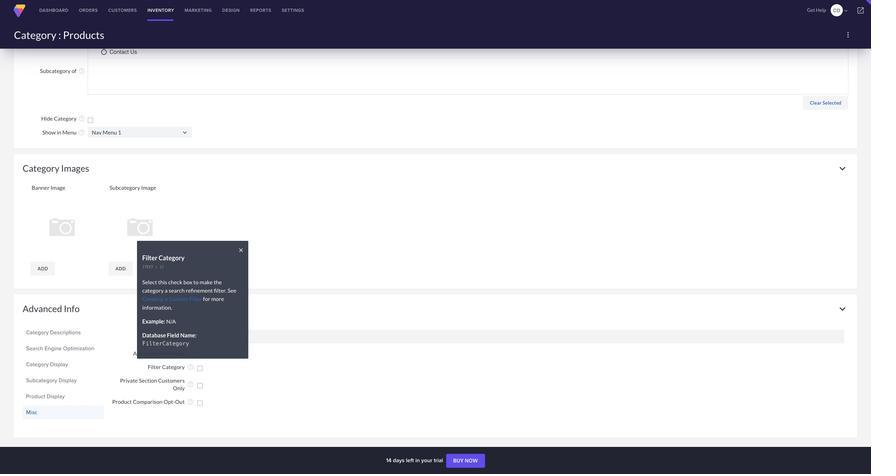 Task type: describe. For each thing, give the bounding box(es) containing it.
[text
[[142, 265, 153, 269]]

refinement
[[186, 287, 213, 294]]

product display
[[26, 393, 65, 401]]

of
[[72, 67, 77, 74]]

search
[[26, 345, 43, 353]]

help_outline right the filter category
[[187, 364, 194, 371]]

category inside 'category name help_outline'
[[38, 16, 61, 23]]

days
[[393, 457, 405, 465]]

field
[[167, 332, 179, 339]]

 link
[[851, 0, 871, 21]]

optimization
[[63, 345, 94, 353]]

co 
[[834, 7, 849, 14]]

1 a from the top
[[165, 287, 168, 294]]

category images
[[23, 163, 89, 174]]

banner image
[[32, 184, 65, 191]]

filter for filter category
[[148, 364, 161, 370]]

box
[[184, 279, 192, 286]]

show
[[42, 129, 56, 136]]

the
[[214, 279, 222, 286]]

category descriptions link
[[26, 327, 101, 339]]

comparison
[[133, 399, 163, 405]]

14
[[386, 457, 392, 465]]

dashboard
[[39, 7, 69, 14]]

misc link
[[26, 407, 101, 419]]

category display
[[26, 361, 68, 369]]

filter.
[[214, 287, 227, 294]]

add for banner
[[38, 266, 48, 272]]

private section customers only help_outline
[[120, 377, 194, 392]]

product for product comparison opt-out help_outline
[[112, 399, 132, 405]]

menu
[[62, 129, 77, 136]]

2 a from the top
[[165, 295, 168, 303]]

filter category
[[148, 364, 185, 370]]

filter inside select this check box to make the category a search refinement filter. see creating a custom filter
[[190, 295, 202, 303]]

example:
[[142, 318, 165, 325]]

buy now
[[453, 458, 478, 464]]

custom
[[169, 295, 188, 303]]

more_vert
[[844, 31, 853, 39]]

help
[[816, 7, 826, 13]]

filtercategory
[[142, 341, 189, 347]]

customers inside the private section customers only help_outline
[[158, 377, 185, 384]]

select
[[142, 279, 157, 286]]

example: n/a
[[142, 318, 176, 325]]

url for popup
[[158, 350, 168, 357]]

show in menu help_outline
[[42, 129, 85, 136]]

14 days left in your trial
[[386, 457, 445, 465]]

private
[[120, 377, 138, 384]]

url for help_outline
[[174, 334, 185, 340]]

selected
[[823, 100, 842, 106]]

opt-
[[164, 399, 175, 405]]

clear
[[810, 100, 822, 106]]

more
[[211, 296, 224, 302]]

database
[[142, 332, 166, 339]]

misc
[[26, 409, 37, 417]]

dashboard link
[[34, 0, 74, 21]]

trial
[[434, 457, 443, 465]]

marketing
[[185, 7, 212, 14]]

category down 'category name help_outline'
[[14, 29, 56, 41]]

hide category help_outline
[[41, 115, 85, 122]]

co
[[834, 7, 841, 13]]

category inside the hide category help_outline
[[54, 115, 77, 122]]

expand_more for category images
[[837, 163, 849, 174]]

image for banner image
[[51, 184, 65, 191]]

more_vert button
[[841, 28, 855, 42]]

help_outline inside the alternate url popup help_outline
[[187, 350, 194, 357]]

category
[[142, 287, 164, 294]]

images
[[61, 163, 89, 174]]

clear selected
[[810, 100, 842, 106]]

subcategory for subcategory display
[[26, 377, 57, 385]]

your
[[421, 457, 433, 465]]


[[843, 8, 849, 14]]

add link for banner
[[31, 262, 55, 276]]

filter category [text : 1]
[[142, 254, 185, 269]]

advanced info
[[23, 303, 80, 314]]

image for subcategory image
[[141, 184, 156, 191]]

display for category display
[[50, 361, 68, 369]]

engine
[[45, 345, 62, 353]]

product for product display
[[26, 393, 45, 401]]

expand_more for advanced info
[[837, 303, 849, 315]]

alternate for help_outline
[[150, 334, 173, 340]]

category inside filter category [text : 1]
[[159, 254, 185, 262]]

database field name: filtercategory
[[142, 332, 197, 347]]

settings
[[282, 7, 304, 14]]


[[857, 6, 865, 15]]

this
[[158, 279, 167, 286]]

id
[[71, 0, 77, 7]]



Task type: locate. For each thing, give the bounding box(es) containing it.
help_outline right id
[[78, 1, 85, 8]]

name
[[62, 16, 77, 23]]

product comparison opt-out help_outline
[[112, 399, 194, 406]]

add link for subcategory
[[109, 262, 133, 276]]

help_outline down orders on the left of the page
[[78, 17, 85, 23]]

design
[[222, 7, 240, 14]]

category up search on the left of the page
[[26, 329, 49, 337]]

1 vertical spatial url
[[158, 350, 168, 357]]

category down popup
[[162, 364, 185, 370]]

creating a custom filter link
[[142, 295, 202, 303]]

alternate up the filtercategory
[[150, 334, 173, 340]]

subcategory inside 'link'
[[26, 377, 57, 385]]

a
[[165, 287, 168, 294], [165, 295, 168, 303]]

2 add link from the left
[[109, 262, 133, 276]]

0 horizontal spatial add link
[[31, 262, 55, 276]]

alternate url popup help_outline
[[133, 350, 194, 357]]

only
[[173, 385, 185, 392]]

1 horizontal spatial customers
[[158, 377, 185, 384]]

1 vertical spatial subcategory
[[110, 184, 140, 191]]

2 vertical spatial subcategory
[[26, 377, 57, 385]]

alternate inside the alternate url popup help_outline
[[133, 350, 156, 357]]

url
[[174, 334, 185, 340], [158, 350, 168, 357]]

1 horizontal spatial url
[[174, 334, 185, 340]]

2 image from the left
[[141, 184, 156, 191]]

display for subcategory display
[[59, 377, 77, 385]]

product down private
[[112, 399, 132, 405]]

filter inside filter category [text : 1]
[[142, 254, 158, 262]]

help_outline inside the private section customers only help_outline
[[187, 381, 194, 388]]

0 horizontal spatial :
[[58, 29, 61, 41]]

help_outline up show in menu help_outline
[[78, 115, 85, 122]]

out
[[175, 399, 185, 405]]

reports
[[250, 7, 271, 14]]

1 vertical spatial a
[[165, 295, 168, 303]]

category : products
[[14, 29, 104, 41]]

search engine optimization
[[26, 345, 94, 353]]

* id help_outline 136
[[68, 0, 97, 8]]

search
[[169, 287, 185, 294]]

hide
[[41, 115, 53, 122]]

n/a
[[166, 318, 176, 325]]

subcategory for subcategory of help_outline
[[40, 67, 71, 74]]

subcategory for subcategory image
[[110, 184, 140, 191]]

display for product display
[[47, 393, 65, 401]]

display down subcategory display at the left bottom of page
[[47, 393, 65, 401]]

display
[[50, 361, 68, 369], [59, 377, 77, 385], [47, 393, 65, 401]]

us right contact
[[130, 49, 137, 55]]

*
[[68, 1, 70, 7]]

subcategory display
[[26, 377, 77, 385]]

0 vertical spatial in
[[57, 129, 61, 136]]

help_outline right popup
[[187, 350, 194, 357]]

1]
[[160, 265, 164, 269]]

help_outline right of
[[78, 67, 85, 74]]

alternate url help_outline
[[150, 334, 194, 341]]

now
[[465, 458, 478, 464]]

help_outline inside show in menu help_outline
[[78, 129, 85, 136]]

1 horizontal spatial product
[[112, 399, 132, 405]]

us for contact us
[[130, 49, 137, 55]]

2 vertical spatial filter
[[148, 364, 161, 370]]

make
[[200, 279, 213, 286]]

2 add from the left
[[115, 266, 126, 272]]

1 vertical spatial in
[[415, 457, 420, 465]]

info
[[64, 303, 80, 314]]

filter for filter category [text : 1]
[[142, 254, 158, 262]]

help_outline inside alternate url help_outline
[[187, 334, 194, 341]]

popup
[[169, 350, 185, 357]]

2 vertical spatial display
[[47, 393, 65, 401]]

0 horizontal spatial customers
[[108, 7, 137, 14]]

0 vertical spatial :
[[58, 29, 61, 41]]

0 vertical spatial expand_more
[[837, 163, 849, 174]]

1 add link from the left
[[31, 262, 55, 276]]

category display link
[[26, 359, 101, 371]]

1 vertical spatial filter
[[190, 295, 202, 303]]

category down search on the left of the page
[[26, 361, 49, 369]]

help_outline inside subcategory of help_outline
[[78, 67, 85, 74]]

help_outline right menu
[[78, 129, 85, 136]]

2 expand_more from the top
[[837, 303, 849, 315]]

0 vertical spatial display
[[50, 361, 68, 369]]

subcategory of help_outline
[[40, 67, 85, 74]]

filter
[[142, 254, 158, 262], [190, 295, 202, 303], [148, 364, 161, 370]]

expand_more
[[837, 163, 849, 174], [837, 303, 849, 315]]

in
[[57, 129, 61, 136], [415, 457, 420, 465]]

get help
[[807, 7, 826, 13]]

contact
[[110, 49, 129, 55]]

a down this
[[165, 287, 168, 294]]

None text field
[[88, 127, 192, 138], [197, 330, 845, 344], [88, 127, 192, 138], [197, 330, 845, 344]]

category up show in menu help_outline
[[54, 115, 77, 122]]

product up misc
[[26, 393, 45, 401]]

: left 1]
[[155, 265, 158, 269]]

subcategory inside subcategory of help_outline
[[40, 67, 71, 74]]

0 horizontal spatial product
[[26, 393, 45, 401]]

select this check box to make the category a search refinement filter. see creating a custom filter
[[142, 279, 236, 303]]

category name help_outline
[[37, 16, 85, 23]]

0 horizontal spatial image
[[51, 184, 65, 191]]

alternate down the database
[[133, 350, 156, 357]]

add for subcategory
[[115, 266, 126, 272]]

1 vertical spatial customers
[[158, 377, 185, 384]]

1 vertical spatial alternate
[[133, 350, 156, 357]]

url inside the alternate url popup help_outline
[[158, 350, 168, 357]]

category down dashboard
[[38, 16, 61, 23]]

url down the filtercategory
[[158, 350, 168, 357]]

1 horizontal spatial :
[[155, 265, 158, 269]]

in right left
[[415, 457, 420, 465]]

0 vertical spatial alternate
[[150, 334, 173, 340]]

help_outline right "only"
[[187, 381, 194, 388]]

category descriptions
[[26, 329, 81, 337]]

product inside the product comparison opt-out help_outline
[[112, 399, 132, 405]]

image
[[51, 184, 65, 191], [141, 184, 156, 191]]

information.
[[142, 304, 172, 311]]

1 horizontal spatial add link
[[109, 262, 133, 276]]

1 horizontal spatial image
[[141, 184, 156, 191]]

display down "category display" link
[[59, 377, 77, 385]]

advanced
[[23, 303, 62, 314]]

1 horizontal spatial add
[[115, 266, 126, 272]]

category up banner
[[23, 163, 59, 174]]

subcategory display link
[[26, 375, 101, 387]]

clear selected link
[[803, 96, 849, 110]]

section
[[139, 377, 157, 384]]

filter down refinement
[[190, 295, 202, 303]]

customers
[[108, 7, 137, 14], [158, 377, 185, 384]]

add link
[[31, 262, 55, 276], [109, 262, 133, 276]]

136
[[88, 1, 97, 7]]

about us
[[110, 43, 132, 49]]

help_outline
[[78, 1, 85, 8], [78, 17, 85, 23], [78, 67, 85, 74], [78, 115, 85, 122], [78, 129, 85, 136], [187, 334, 194, 341], [187, 350, 194, 357], [187, 364, 194, 371], [187, 381, 194, 388], [187, 399, 194, 406]]

us right about
[[126, 43, 132, 49]]

1 horizontal spatial in
[[415, 457, 420, 465]]

left
[[406, 457, 414, 465]]

display inside 'link'
[[59, 377, 77, 385]]

buy now link
[[446, 454, 485, 468]]

help_outline inside * id help_outline 136
[[78, 1, 85, 8]]

help_outline right out
[[187, 399, 194, 406]]

contact us
[[110, 49, 137, 55]]

name:
[[180, 332, 197, 339]]

0 horizontal spatial add
[[38, 266, 48, 272]]

0 horizontal spatial url
[[158, 350, 168, 357]]

filter up section
[[148, 364, 161, 370]]

url inside alternate url help_outline
[[174, 334, 185, 340]]

url up the filtercategory
[[174, 334, 185, 340]]

filter up the '[text' on the left bottom of the page
[[142, 254, 158, 262]]

help_outline right field
[[187, 334, 194, 341]]

category up 1]
[[159, 254, 185, 262]]

0 vertical spatial a
[[165, 287, 168, 294]]

us for about us
[[126, 43, 132, 49]]

help_outline inside the hide category help_outline
[[78, 115, 85, 122]]

1 expand_more from the top
[[837, 163, 849, 174]]

customers up "only"
[[158, 377, 185, 384]]

1 image from the left
[[51, 184, 65, 191]]

alternate
[[150, 334, 173, 340], [133, 350, 156, 357]]

get
[[807, 7, 815, 13]]

1 add from the left
[[38, 266, 48, 272]]

help_outline inside 'category name help_outline'
[[78, 17, 85, 23]]

creating
[[142, 295, 163, 303]]

a up information.
[[165, 295, 168, 303]]

display down the search engine optimization
[[50, 361, 68, 369]]

product display link
[[26, 391, 101, 403]]

about
[[110, 43, 124, 49]]

: down 'category name help_outline'
[[58, 29, 61, 41]]

in inside show in menu help_outline
[[57, 129, 61, 136]]

orders
[[79, 7, 98, 14]]


[[181, 129, 189, 136]]

customers right 136
[[108, 7, 137, 14]]

0 vertical spatial filter
[[142, 254, 158, 262]]

help_outline inside the product comparison opt-out help_outline
[[187, 399, 194, 406]]

category
[[38, 16, 61, 23], [14, 29, 56, 41], [54, 115, 77, 122], [23, 163, 59, 174], [159, 254, 185, 262], [26, 329, 49, 337], [26, 361, 49, 369], [162, 364, 185, 370]]

0 vertical spatial customers
[[108, 7, 137, 14]]

alternate inside alternate url help_outline
[[150, 334, 173, 340]]

0 vertical spatial url
[[174, 334, 185, 340]]

search engine optimization link
[[26, 343, 101, 355]]

1 vertical spatial display
[[59, 377, 77, 385]]

alternate for popup
[[133, 350, 156, 357]]

for more information.
[[142, 296, 224, 311]]

0 vertical spatial subcategory
[[40, 67, 71, 74]]

1 vertical spatial expand_more
[[837, 303, 849, 315]]

in right show
[[57, 129, 61, 136]]

for
[[203, 296, 210, 302]]

: inside filter category [text : 1]
[[155, 265, 158, 269]]

buy
[[453, 458, 464, 464]]

1 vertical spatial :
[[155, 265, 158, 269]]

see
[[228, 287, 236, 294]]

0 horizontal spatial in
[[57, 129, 61, 136]]

us
[[126, 43, 132, 49], [130, 49, 137, 55]]

subcategory image
[[110, 184, 156, 191]]

subcategory
[[40, 67, 71, 74], [110, 184, 140, 191], [26, 377, 57, 385]]

inventory
[[147, 7, 174, 14]]



Task type: vqa. For each thing, say whether or not it's contained in the screenshot.
subcategory of help_outline
yes



